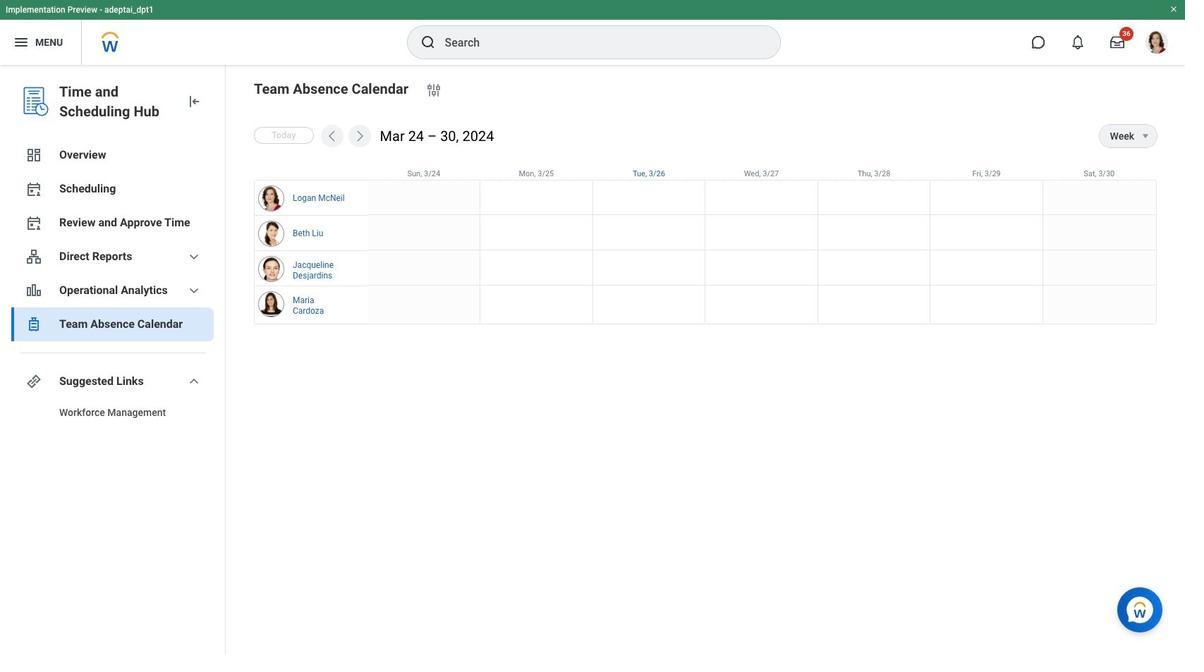 Task type: describe. For each thing, give the bounding box(es) containing it.
transformation import image
[[186, 93, 203, 110]]

dashboard image
[[25, 147, 42, 164]]

search image
[[420, 34, 437, 51]]

2 calendar user solid image from the top
[[25, 215, 42, 231]]

chart image
[[25, 282, 42, 299]]

change selection image
[[426, 82, 443, 99]]

profile logan mcneil image
[[1146, 31, 1169, 57]]

notifications large image
[[1071, 35, 1085, 49]]

Search Workday  search field
[[445, 27, 751, 58]]

view team image
[[25, 248, 42, 265]]

task timeoff image
[[25, 316, 42, 333]]



Task type: locate. For each thing, give the bounding box(es) containing it.
chevron down small image for view team image
[[186, 248, 203, 265]]

banner
[[0, 0, 1186, 65]]

chevron down small image for link icon
[[186, 373, 203, 390]]

chevron left image
[[325, 129, 339, 143]]

1 vertical spatial calendar user solid image
[[25, 215, 42, 231]]

justify image
[[13, 34, 30, 51]]

calendar user solid image down dashboard image
[[25, 181, 42, 198]]

1 chevron down small image from the top
[[186, 248, 203, 265]]

close environment banner image
[[1170, 5, 1179, 13]]

1 calendar user solid image from the top
[[25, 181, 42, 198]]

0 vertical spatial chevron down small image
[[186, 248, 203, 265]]

chevron down small image
[[186, 282, 203, 299]]

inbox large image
[[1111, 35, 1125, 49]]

navigation pane region
[[0, 65, 226, 656]]

caret down image
[[1138, 131, 1155, 142]]

chevron down small image
[[186, 248, 203, 265], [186, 373, 203, 390]]

link image
[[25, 373, 42, 390]]

calendar user solid image
[[25, 181, 42, 198], [25, 215, 42, 231]]

time and scheduling hub element
[[59, 82, 174, 121]]

calendar user solid image up view team image
[[25, 215, 42, 231]]

0 vertical spatial calendar user solid image
[[25, 181, 42, 198]]

1 vertical spatial chevron down small image
[[186, 373, 203, 390]]

chevron right image
[[353, 129, 367, 143]]

2 chevron down small image from the top
[[186, 373, 203, 390]]



Task type: vqa. For each thing, say whether or not it's contained in the screenshot.
Grading
no



